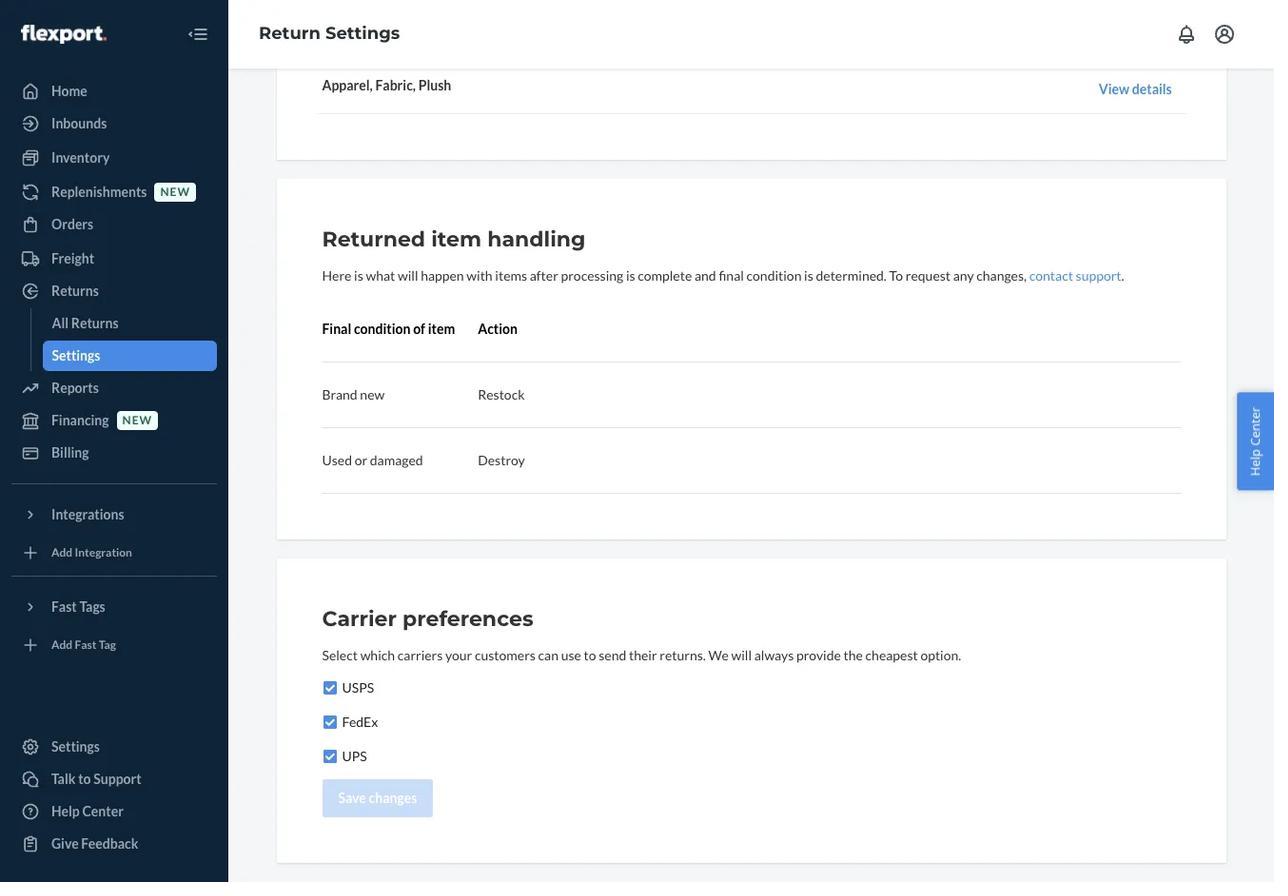 Task type: vqa. For each thing, say whether or not it's contained in the screenshot.
Apparel,
yes



Task type: describe. For each thing, give the bounding box(es) containing it.
processing
[[561, 268, 624, 284]]

which
[[361, 647, 395, 664]]

billing
[[51, 445, 89, 461]]

and
[[695, 268, 717, 284]]

1 vertical spatial settings link
[[11, 732, 217, 763]]

use
[[561, 647, 582, 664]]

fast tags button
[[11, 592, 217, 623]]

1 vertical spatial help
[[51, 804, 80, 820]]

returned item handling
[[322, 227, 586, 252]]

view
[[1100, 81, 1130, 97]]

final
[[719, 268, 744, 284]]

preferences
[[403, 607, 534, 632]]

brand
[[322, 387, 358, 403]]

add integration
[[51, 546, 132, 560]]

1 vertical spatial returns
[[71, 315, 119, 331]]

talk to support button
[[11, 765, 217, 795]]

carrier preferences
[[322, 607, 534, 632]]

complete
[[638, 268, 692, 284]]

open notifications image
[[1176, 23, 1199, 46]]

talk to support
[[51, 771, 142, 787]]

option.
[[921, 647, 962, 664]]

0 vertical spatial to
[[584, 647, 597, 664]]

contact support link
[[1030, 268, 1122, 284]]

integrations button
[[11, 500, 217, 530]]

apparel, fabric, plush
[[322, 77, 452, 93]]

the
[[844, 647, 863, 664]]

2 vertical spatial settings
[[51, 739, 100, 755]]

return settings
[[259, 23, 400, 44]]

2 check square image from the top
[[322, 749, 338, 765]]

view details
[[1100, 81, 1173, 97]]

select
[[322, 647, 358, 664]]

reports
[[51, 380, 99, 396]]

save changes
[[338, 790, 417, 806]]

0 vertical spatial condition
[[747, 268, 802, 284]]

integration
[[75, 546, 132, 560]]

open account menu image
[[1214, 23, 1237, 46]]

fast tags
[[51, 599, 105, 615]]

request
[[906, 268, 951, 284]]

provide
[[797, 647, 842, 664]]

all
[[52, 315, 69, 331]]

1 vertical spatial settings
[[52, 348, 100, 364]]

integrations
[[51, 507, 124, 523]]

add fast tag link
[[11, 630, 217, 661]]

give feedback
[[51, 836, 138, 852]]

talk
[[51, 771, 76, 787]]

final
[[322, 321, 352, 337]]

fabric,
[[376, 77, 416, 93]]

contact
[[1030, 268, 1074, 284]]

1 vertical spatial new
[[360, 387, 385, 403]]

handling
[[488, 227, 586, 252]]

to inside button
[[78, 771, 91, 787]]

help center button
[[1238, 392, 1275, 490]]

select which carriers your customers can use to send their returns. we will always provide the cheapest option.
[[322, 647, 962, 664]]

help inside button
[[1248, 449, 1265, 476]]

0 horizontal spatial condition
[[354, 321, 411, 337]]

details
[[1133, 81, 1173, 97]]

add for add fast tag
[[51, 638, 73, 653]]

1 vertical spatial will
[[732, 647, 752, 664]]

0 vertical spatial item
[[432, 227, 482, 252]]

determined.
[[816, 268, 887, 284]]

final condition of item
[[322, 321, 455, 337]]

inbounds
[[51, 115, 107, 131]]

return
[[259, 23, 321, 44]]

carriers
[[398, 647, 443, 664]]

home
[[51, 83, 87, 99]]

0 vertical spatial returns
[[51, 283, 99, 299]]

return settings link
[[259, 23, 400, 44]]

action
[[478, 321, 518, 337]]

freight
[[51, 250, 94, 267]]

add integration link
[[11, 538, 217, 568]]

reports link
[[11, 373, 217, 404]]

returns link
[[11, 276, 217, 307]]

orders link
[[11, 209, 217, 240]]

support
[[1076, 268, 1122, 284]]

inventory link
[[11, 143, 217, 173]]

to
[[890, 268, 904, 284]]

what
[[366, 268, 395, 284]]



Task type: locate. For each thing, give the bounding box(es) containing it.
save changes button
[[322, 780, 434, 818]]

0 vertical spatial settings link
[[42, 341, 217, 371]]

settings
[[326, 23, 400, 44], [52, 348, 100, 364], [51, 739, 100, 755]]

settings link up support
[[11, 732, 217, 763]]

1 vertical spatial center
[[82, 804, 124, 820]]

new right brand
[[360, 387, 385, 403]]

check square image
[[322, 715, 338, 730]]

1 horizontal spatial condition
[[747, 268, 802, 284]]

all returns
[[52, 315, 119, 331]]

fast left tag at the left bottom of page
[[75, 638, 97, 653]]

tag
[[99, 638, 116, 653]]

0 vertical spatial fast
[[51, 599, 77, 615]]

add
[[51, 546, 73, 560], [51, 638, 73, 653]]

send
[[599, 647, 627, 664]]

add for add integration
[[51, 546, 73, 560]]

used or damaged
[[322, 452, 423, 468]]

save
[[338, 790, 366, 806]]

feedback
[[81, 836, 138, 852]]

3 is from the left
[[805, 268, 814, 284]]

0 horizontal spatial will
[[398, 268, 418, 284]]

used
[[322, 452, 352, 468]]

will right we
[[732, 647, 752, 664]]

is left 'complete'
[[626, 268, 636, 284]]

1 add from the top
[[51, 546, 73, 560]]

to right talk
[[78, 771, 91, 787]]

condition right "final"
[[747, 268, 802, 284]]

inbounds link
[[11, 109, 217, 139]]

settings up reports
[[52, 348, 100, 364]]

to right use
[[584, 647, 597, 664]]

is
[[354, 268, 363, 284], [626, 268, 636, 284], [805, 268, 814, 284]]

settings link down all returns link
[[42, 341, 217, 371]]

to
[[584, 647, 597, 664], [78, 771, 91, 787]]

here
[[322, 268, 352, 284]]

returns
[[51, 283, 99, 299], [71, 315, 119, 331]]

1 vertical spatial condition
[[354, 321, 411, 337]]

0 vertical spatial help
[[1248, 449, 1265, 476]]

inventory
[[51, 149, 110, 166]]

destroy
[[478, 452, 525, 468]]

returns.
[[660, 647, 706, 664]]

check square image up check square image
[[322, 681, 338, 696]]

1 horizontal spatial will
[[732, 647, 752, 664]]

1 vertical spatial item
[[428, 321, 455, 337]]

damaged
[[370, 452, 423, 468]]

carrier
[[322, 607, 397, 632]]

tags
[[79, 599, 105, 615]]

is left what
[[354, 268, 363, 284]]

0 vertical spatial will
[[398, 268, 418, 284]]

1 horizontal spatial help center
[[1248, 407, 1265, 476]]

center inside button
[[1248, 407, 1265, 446]]

help center inside button
[[1248, 407, 1265, 476]]

settings up apparel,
[[326, 23, 400, 44]]

0 vertical spatial check square image
[[322, 681, 338, 696]]

2 add from the top
[[51, 638, 73, 653]]

.
[[1122, 268, 1125, 284]]

new up "orders" link
[[160, 185, 190, 199]]

fast
[[51, 599, 77, 615], [75, 638, 97, 653]]

or
[[355, 452, 368, 468]]

billing link
[[11, 438, 217, 468]]

help center
[[1248, 407, 1265, 476], [51, 804, 124, 820]]

1 horizontal spatial to
[[584, 647, 597, 664]]

2 horizontal spatial is
[[805, 268, 814, 284]]

orders
[[51, 216, 94, 232]]

give feedback button
[[11, 829, 217, 860]]

happen
[[421, 268, 464, 284]]

give
[[51, 836, 79, 852]]

fast left tags
[[51, 599, 77, 615]]

1 horizontal spatial center
[[1248, 407, 1265, 446]]

0 horizontal spatial center
[[82, 804, 124, 820]]

item right of
[[428, 321, 455, 337]]

new for financing
[[122, 414, 152, 428]]

0 horizontal spatial help center
[[51, 804, 124, 820]]

0 vertical spatial add
[[51, 546, 73, 560]]

0 vertical spatial center
[[1248, 407, 1265, 446]]

with
[[467, 268, 493, 284]]

add left integration
[[51, 546, 73, 560]]

close navigation image
[[187, 23, 209, 46]]

returns right all
[[71, 315, 119, 331]]

add fast tag
[[51, 638, 116, 653]]

0 vertical spatial settings
[[326, 23, 400, 44]]

1 check square image from the top
[[322, 681, 338, 696]]

0 horizontal spatial to
[[78, 771, 91, 787]]

2 is from the left
[[626, 268, 636, 284]]

new for replenishments
[[160, 185, 190, 199]]

add inside add integration link
[[51, 546, 73, 560]]

home link
[[11, 76, 217, 107]]

their
[[629, 647, 658, 664]]

2 horizontal spatial new
[[360, 387, 385, 403]]

1 vertical spatial add
[[51, 638, 73, 653]]

cheapest
[[866, 647, 919, 664]]

here is what will happen with items after processing is complete and final condition is determined. to request any changes, contact support .
[[322, 268, 1125, 284]]

fast inside dropdown button
[[51, 599, 77, 615]]

check square image down check square image
[[322, 749, 338, 765]]

view details button
[[1100, 80, 1173, 99]]

plush
[[419, 77, 452, 93]]

after
[[530, 268, 559, 284]]

settings up talk
[[51, 739, 100, 755]]

0 horizontal spatial new
[[122, 414, 152, 428]]

flexport logo image
[[21, 24, 106, 44]]

0 vertical spatial help center
[[1248, 407, 1265, 476]]

1 horizontal spatial is
[[626, 268, 636, 284]]

of
[[413, 321, 426, 337]]

1 horizontal spatial help
[[1248, 449, 1265, 476]]

check square image
[[322, 681, 338, 696], [322, 749, 338, 765]]

condition left of
[[354, 321, 411, 337]]

changes,
[[977, 268, 1027, 284]]

freight link
[[11, 244, 217, 274]]

0 horizontal spatial help
[[51, 804, 80, 820]]

will right what
[[398, 268, 418, 284]]

0 vertical spatial new
[[160, 185, 190, 199]]

always
[[755, 647, 794, 664]]

1 vertical spatial help center
[[51, 804, 124, 820]]

1 vertical spatial to
[[78, 771, 91, 787]]

2 vertical spatial new
[[122, 414, 152, 428]]

1 horizontal spatial new
[[160, 185, 190, 199]]

brand new
[[322, 387, 385, 403]]

add inside add fast tag link
[[51, 638, 73, 653]]

0 horizontal spatial is
[[354, 268, 363, 284]]

apparel,
[[322, 77, 373, 93]]

restock
[[478, 387, 525, 403]]

financing
[[51, 412, 109, 428]]

all returns link
[[42, 308, 217, 339]]

add down fast tags on the bottom left of page
[[51, 638, 73, 653]]

returned
[[322, 227, 426, 252]]

replenishments
[[51, 184, 147, 200]]

1 vertical spatial check square image
[[322, 749, 338, 765]]

your
[[446, 647, 472, 664]]

is left the determined.
[[805, 268, 814, 284]]

customers
[[475, 647, 536, 664]]

returns down freight
[[51, 283, 99, 299]]

items
[[495, 268, 528, 284]]

1 vertical spatial fast
[[75, 638, 97, 653]]

new
[[160, 185, 190, 199], [360, 387, 385, 403], [122, 414, 152, 428]]

item up happen
[[432, 227, 482, 252]]

will
[[398, 268, 418, 284], [732, 647, 752, 664]]

new down reports link
[[122, 414, 152, 428]]

center
[[1248, 407, 1265, 446], [82, 804, 124, 820]]

1 is from the left
[[354, 268, 363, 284]]

we
[[709, 647, 729, 664]]

support
[[94, 771, 142, 787]]



